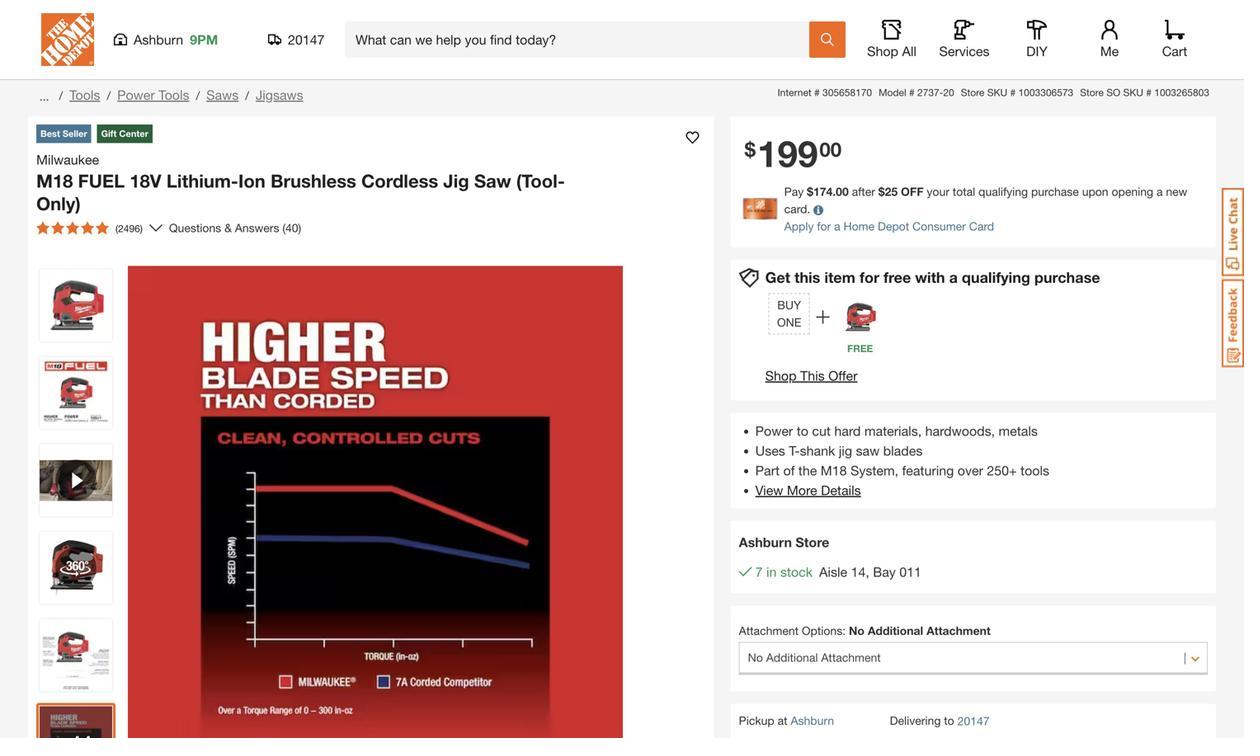 Task type: vqa. For each thing, say whether or not it's contained in the screenshot.
leftmost Custom Options Available
no



Task type: locate. For each thing, give the bounding box(es) containing it.
m18
[[36, 170, 73, 192], [821, 463, 847, 479]]

1 vertical spatial m18
[[821, 463, 847, 479]]

1 vertical spatial shop
[[766, 368, 797, 384]]

no
[[849, 624, 865, 638], [748, 651, 763, 665]]

1 # from the left
[[815, 87, 820, 98]]

2737-
[[918, 87, 944, 98]]

apply
[[785, 220, 814, 233]]

ashburn right the at
[[791, 714, 835, 728]]

/ right saws link
[[245, 89, 249, 102]]

1 vertical spatial power
[[756, 423, 794, 439]]

2 vertical spatial a
[[950, 269, 958, 286]]

199
[[758, 132, 818, 175]]

fuel
[[78, 170, 125, 192]]

promotion image image
[[840, 297, 881, 338]]

to left the "cut"
[[797, 423, 809, 439]]

0 vertical spatial for
[[818, 220, 831, 233]]

a
[[1157, 185, 1164, 198], [835, 220, 841, 233], [950, 269, 958, 286]]

this
[[795, 269, 821, 286]]

with
[[916, 269, 946, 286]]

1 horizontal spatial no
[[849, 624, 865, 638]]

uses
[[756, 443, 786, 459]]

0 horizontal spatial tools
[[69, 87, 100, 103]]

new
[[1167, 185, 1188, 198]]

the home depot logo image
[[41, 13, 94, 66]]

store left so
[[1081, 87, 1104, 98]]

# right internet
[[815, 87, 820, 98]]

after
[[852, 185, 876, 198]]

t-
[[789, 443, 800, 459]]

/ right ...
[[59, 89, 63, 102]]

power
[[117, 87, 155, 103], [756, 423, 794, 439]]

me
[[1101, 43, 1120, 59]]

a right with
[[950, 269, 958, 286]]

additional down options
[[767, 651, 818, 665]]

over
[[958, 463, 984, 479]]

&
[[225, 221, 232, 235]]

milwaukee link
[[36, 150, 106, 170]]

0 vertical spatial m18
[[36, 170, 73, 192]]

delivering
[[890, 714, 941, 728]]

0 horizontal spatial shop
[[766, 368, 797, 384]]

m18 up details
[[821, 463, 847, 479]]

0 vertical spatial ashburn
[[134, 32, 183, 47]]

1 horizontal spatial power
[[756, 423, 794, 439]]

1 horizontal spatial to
[[945, 714, 955, 728]]

0 horizontal spatial for
[[818, 220, 831, 233]]

1 horizontal spatial for
[[860, 269, 880, 286]]

0 horizontal spatial $
[[745, 137, 756, 161]]

1 horizontal spatial sku
[[1124, 87, 1144, 98]]

011
[[900, 565, 922, 580]]

(40)
[[283, 221, 301, 235]]

0 vertical spatial purchase
[[1032, 185, 1080, 198]]

store right 20
[[961, 87, 985, 98]]

3 # from the left
[[1011, 87, 1016, 98]]

attachment up the no additional attachment button
[[927, 624, 991, 638]]

answers
[[235, 221, 279, 235]]

20147 link
[[958, 713, 990, 730]]

5 stars image
[[36, 222, 109, 235]]

power up the uses
[[756, 423, 794, 439]]

questions
[[169, 221, 221, 235]]

to inside delivering to 20147
[[945, 714, 955, 728]]

1 horizontal spatial 20147
[[958, 715, 990, 728]]

20147
[[288, 32, 325, 47], [958, 715, 990, 728]]

pickup at ashburn
[[739, 714, 835, 728]]

20147 right delivering
[[958, 715, 990, 728]]

attachment up no additional attachment
[[739, 624, 799, 638]]

1 horizontal spatial attachment
[[822, 651, 881, 665]]

0 horizontal spatial m18
[[36, 170, 73, 192]]

shank
[[800, 443, 836, 459]]

offer
[[829, 368, 858, 384]]

305658170
[[823, 87, 873, 98]]

additional right the :
[[868, 624, 924, 638]]

sku right 20
[[988, 87, 1008, 98]]

a for upon
[[1157, 185, 1164, 198]]

to left 20147 link
[[945, 714, 955, 728]]

m18 up 'only)'
[[36, 170, 73, 192]]

at
[[778, 714, 788, 728]]

power up center on the top left of the page
[[117, 87, 155, 103]]

for down info image
[[818, 220, 831, 233]]

/
[[59, 89, 63, 102], [107, 89, 111, 102], [196, 89, 200, 102], [245, 89, 249, 102]]

# left 1003306573
[[1011, 87, 1016, 98]]

7
[[756, 565, 763, 580]]

best
[[40, 128, 60, 139]]

0 vertical spatial 20147
[[288, 32, 325, 47]]

# left "1003265803"
[[1147, 87, 1152, 98]]

qualifying right total
[[979, 185, 1029, 198]]

no right the :
[[849, 624, 865, 638]]

ashburn up in
[[739, 535, 792, 551]]

20147 up jigsaws link
[[288, 32, 325, 47]]

for left "free"
[[860, 269, 880, 286]]

18v
[[130, 170, 161, 192]]

4 # from the left
[[1147, 87, 1152, 98]]

apply now image
[[743, 198, 785, 220]]

store up stock on the bottom right of page
[[796, 535, 830, 551]]

milwaukee jigsaws 2737 20 1d.3 image
[[40, 707, 112, 739]]

tools left saws link
[[159, 87, 189, 103]]

0 vertical spatial shop
[[868, 43, 899, 59]]

/ right tools link
[[107, 89, 111, 102]]

m18 inside power to cut hard materials, hardwoods, metals uses t-shank jig saw blades part of the m18 system, featuring over 250+ tools view more details
[[821, 463, 847, 479]]

sku
[[988, 87, 1008, 98], [1124, 87, 1144, 98]]

sku right so
[[1124, 87, 1144, 98]]

additional
[[868, 624, 924, 638], [767, 651, 818, 665]]

$ right pay
[[807, 185, 814, 198]]

# left '2737-'
[[910, 87, 915, 98]]

shop left "this"
[[766, 368, 797, 384]]

0 horizontal spatial sku
[[988, 87, 1008, 98]]

services button
[[939, 20, 991, 59]]

1 vertical spatial additional
[[767, 651, 818, 665]]

shop left all
[[868, 43, 899, 59]]

1 vertical spatial ashburn
[[739, 535, 792, 551]]

metals
[[999, 423, 1038, 439]]

1 horizontal spatial m18
[[821, 463, 847, 479]]

(2496)
[[116, 223, 143, 234]]

card.
[[785, 202, 811, 216]]

purchase
[[1032, 185, 1080, 198], [1035, 269, 1101, 286]]

so
[[1107, 87, 1121, 98]]

1 vertical spatial no
[[748, 651, 763, 665]]

ashburn left 9pm at the top left of the page
[[134, 32, 183, 47]]

no additional attachment
[[748, 651, 881, 665]]

0 vertical spatial to
[[797, 423, 809, 439]]

options
[[802, 624, 843, 638]]

0 horizontal spatial power
[[117, 87, 155, 103]]

jig
[[839, 443, 853, 459]]

1 vertical spatial a
[[835, 220, 841, 233]]

ashburn for ashburn 9pm
[[134, 32, 183, 47]]

0 horizontal spatial to
[[797, 423, 809, 439]]

aisle 14, bay 011
[[820, 565, 922, 580]]

1 tools from the left
[[69, 87, 100, 103]]

1 horizontal spatial a
[[950, 269, 958, 286]]

attachment down the :
[[822, 651, 881, 665]]

0 horizontal spatial additional
[[767, 651, 818, 665]]

view more details link
[[756, 483, 862, 499]]

2 horizontal spatial $
[[879, 185, 885, 198]]

bay
[[874, 565, 896, 580]]

m18 inside the milwaukee m18 fuel 18v lithium-ion brushless cordless jig saw (tool- only)
[[36, 170, 73, 192]]

to for cut
[[797, 423, 809, 439]]

2 / from the left
[[107, 89, 111, 102]]

a left home
[[835, 220, 841, 233]]

attachment inside button
[[822, 651, 881, 665]]

0 horizontal spatial store
[[796, 535, 830, 551]]

$ right after
[[879, 185, 885, 198]]

$ left 199
[[745, 137, 756, 161]]

view
[[756, 483, 784, 499]]

no up pickup
[[748, 651, 763, 665]]

1 horizontal spatial tools
[[159, 87, 189, 103]]

0 horizontal spatial 20147
[[288, 32, 325, 47]]

shop all
[[868, 43, 917, 59]]

1 horizontal spatial shop
[[868, 43, 899, 59]]

1 / from the left
[[59, 89, 63, 102]]

a left new at the right top
[[1157, 185, 1164, 198]]

saw
[[475, 170, 512, 192]]

more
[[787, 483, 818, 499]]

live chat image
[[1223, 188, 1245, 277]]

1 horizontal spatial store
[[961, 87, 985, 98]]

0 vertical spatial power
[[117, 87, 155, 103]]

shop for shop all
[[868, 43, 899, 59]]

$ 199 00
[[745, 132, 842, 175]]

0 horizontal spatial no
[[748, 651, 763, 665]]

1 sku from the left
[[988, 87, 1008, 98]]

ashburn
[[134, 32, 183, 47], [739, 535, 792, 551], [791, 714, 835, 728]]

shop inside button
[[868, 43, 899, 59]]

shop all button
[[866, 20, 919, 59]]

ion
[[238, 170, 266, 192]]

20147 button
[[268, 31, 325, 48]]

item
[[825, 269, 856, 286]]

1 vertical spatial to
[[945, 714, 955, 728]]

2 horizontal spatial a
[[1157, 185, 1164, 198]]

a inside your total qualifying purchase upon opening a new card.
[[1157, 185, 1164, 198]]

tools up seller
[[69, 87, 100, 103]]

one
[[778, 316, 802, 329]]

1 vertical spatial 20147
[[958, 715, 990, 728]]

no inside button
[[748, 651, 763, 665]]

to
[[797, 423, 809, 439], [945, 714, 955, 728]]

to inside power to cut hard materials, hardwoods, metals uses t-shank jig saw blades part of the m18 system, featuring over 250+ tools view more details
[[797, 423, 809, 439]]

for
[[818, 220, 831, 233], [860, 269, 880, 286]]

featuring
[[903, 463, 955, 479]]

0 vertical spatial a
[[1157, 185, 1164, 198]]

materials,
[[865, 423, 922, 439]]

qualifying down card in the right of the page
[[962, 269, 1031, 286]]

/ left saws link
[[196, 89, 200, 102]]

2 # from the left
[[910, 87, 915, 98]]

total
[[953, 185, 976, 198]]

purchase inside your total qualifying purchase upon opening a new card.
[[1032, 185, 1080, 198]]

pay
[[785, 185, 804, 198]]

opening
[[1112, 185, 1154, 198]]

1 vertical spatial for
[[860, 269, 880, 286]]

tools
[[69, 87, 100, 103], [159, 87, 189, 103]]

questions & answers (40)
[[169, 221, 301, 235]]

hardwoods,
[[926, 423, 996, 439]]

apply for a home depot consumer card
[[785, 220, 995, 233]]

0 vertical spatial qualifying
[[979, 185, 1029, 198]]

1 horizontal spatial additional
[[868, 624, 924, 638]]

jig
[[444, 170, 469, 192]]



Task type: describe. For each thing, give the bounding box(es) containing it.
a for free
[[950, 269, 958, 286]]

pay $ 174.00 after $ 25 off
[[785, 185, 924, 198]]

shop for shop this offer
[[766, 368, 797, 384]]

no additional attachment button
[[739, 643, 1209, 676]]

2 horizontal spatial store
[[1081, 87, 1104, 98]]

ashburn for ashburn store
[[739, 535, 792, 551]]

power inside "... / tools / power tools / saws / jigsaws"
[[117, 87, 155, 103]]

apply for a home depot consumer card link
[[785, 220, 995, 233]]

1003306573
[[1019, 87, 1074, 98]]

milwaukee jigsaws 2737 20 40.1 image
[[40, 357, 112, 430]]

get
[[766, 269, 791, 286]]

3 / from the left
[[196, 89, 200, 102]]

milwaukee jigsaws 2737 20 a0.2 image
[[40, 620, 112, 692]]

milwaukee m18 fuel 18v lithium-ion brushless cordless jig saw (tool- only)
[[36, 152, 565, 215]]

services
[[940, 43, 990, 59]]

part
[[756, 463, 780, 479]]

4 / from the left
[[245, 89, 249, 102]]

depot
[[878, 220, 910, 233]]

your
[[927, 185, 950, 198]]

saw
[[856, 443, 880, 459]]

(2496) link
[[30, 215, 163, 241]]

0 horizontal spatial a
[[835, 220, 841, 233]]

9pm
[[190, 32, 218, 47]]

internet
[[778, 87, 812, 98]]

What can we help you find today? search field
[[356, 22, 809, 57]]

your total qualifying purchase upon opening a new card.
[[785, 185, 1188, 216]]

20
[[944, 87, 955, 98]]

00
[[820, 137, 842, 161]]

blades
[[884, 443, 923, 459]]

brushless
[[271, 170, 356, 192]]

details
[[821, 483, 862, 499]]

0 vertical spatial additional
[[868, 624, 924, 638]]

305658170_s02 image
[[40, 532, 112, 605]]

milwaukee jigsaws 2737 20 64.0 image
[[40, 270, 112, 342]]

all
[[903, 43, 917, 59]]

14,
[[852, 565, 870, 580]]

qualifying inside your total qualifying purchase upon opening a new card.
[[979, 185, 1029, 198]]

2 horizontal spatial attachment
[[927, 624, 991, 638]]

free
[[848, 343, 874, 354]]

lithium-
[[167, 170, 238, 192]]

diy button
[[1011, 20, 1064, 59]]

buy
[[778, 298, 802, 312]]

25
[[885, 185, 898, 198]]

jigsaws
[[256, 87, 304, 103]]

power inside power to cut hard materials, hardwoods, metals uses t-shank jig saw blades part of the m18 system, featuring over 250+ tools view more details
[[756, 423, 794, 439]]

1 vertical spatial qualifying
[[962, 269, 1031, 286]]

ashburn 9pm
[[134, 32, 218, 47]]

info image
[[814, 205, 824, 215]]

saws
[[207, 87, 239, 103]]

saws link
[[207, 87, 239, 103]]

2 sku from the left
[[1124, 87, 1144, 98]]

internet # 305658170 model # 2737-20 store sku # 1003306573 store so sku # 1003265803
[[778, 87, 1210, 98]]

consumer
[[913, 220, 967, 233]]

delivering to 20147
[[890, 714, 990, 728]]

attachment options : no additional attachment
[[739, 624, 991, 638]]

2 tools from the left
[[159, 87, 189, 103]]

in
[[767, 565, 777, 580]]

to for 20147
[[945, 714, 955, 728]]

of
[[784, 463, 795, 479]]

power tools link
[[117, 87, 189, 103]]

0 vertical spatial no
[[849, 624, 865, 638]]

only)
[[36, 193, 81, 215]]

best seller
[[40, 128, 87, 139]]

me button
[[1084, 20, 1137, 59]]

1 vertical spatial purchase
[[1035, 269, 1101, 286]]

ashburn store
[[739, 535, 830, 551]]

aisle
[[820, 565, 848, 580]]

this
[[801, 368, 825, 384]]

20147 inside delivering to 20147
[[958, 715, 990, 728]]

hard
[[835, 423, 861, 439]]

system,
[[851, 463, 899, 479]]

gift center
[[101, 128, 148, 139]]

tools link
[[69, 87, 100, 103]]

additional inside button
[[767, 651, 818, 665]]

jigsaws link
[[256, 87, 304, 103]]

the
[[799, 463, 818, 479]]

cut
[[813, 423, 831, 439]]

6253956842001 image
[[40, 445, 112, 517]]

off
[[901, 185, 924, 198]]

cart
[[1163, 43, 1188, 59]]

2 vertical spatial ashburn
[[791, 714, 835, 728]]

ashburn button
[[791, 714, 835, 728]]

(tool-
[[517, 170, 565, 192]]

buy one
[[778, 298, 802, 329]]

20147 inside the 20147 "button"
[[288, 32, 325, 47]]

power to cut hard materials, hardwoods, metals uses t-shank jig saw blades part of the m18 system, featuring over 250+ tools view more details
[[756, 423, 1050, 499]]

$ inside $ 199 00
[[745, 137, 756, 161]]

center
[[119, 128, 148, 139]]

seller
[[63, 128, 87, 139]]

home
[[844, 220, 875, 233]]

250+
[[988, 463, 1018, 479]]

0 horizontal spatial attachment
[[739, 624, 799, 638]]

cart link
[[1157, 20, 1194, 59]]

pickup
[[739, 714, 775, 728]]

upon
[[1083, 185, 1109, 198]]

feedback link image
[[1223, 279, 1245, 368]]

1 horizontal spatial $
[[807, 185, 814, 198]]

...
[[40, 90, 49, 103]]

card
[[970, 220, 995, 233]]

gift
[[101, 128, 117, 139]]

(2496) button
[[30, 215, 149, 241]]



